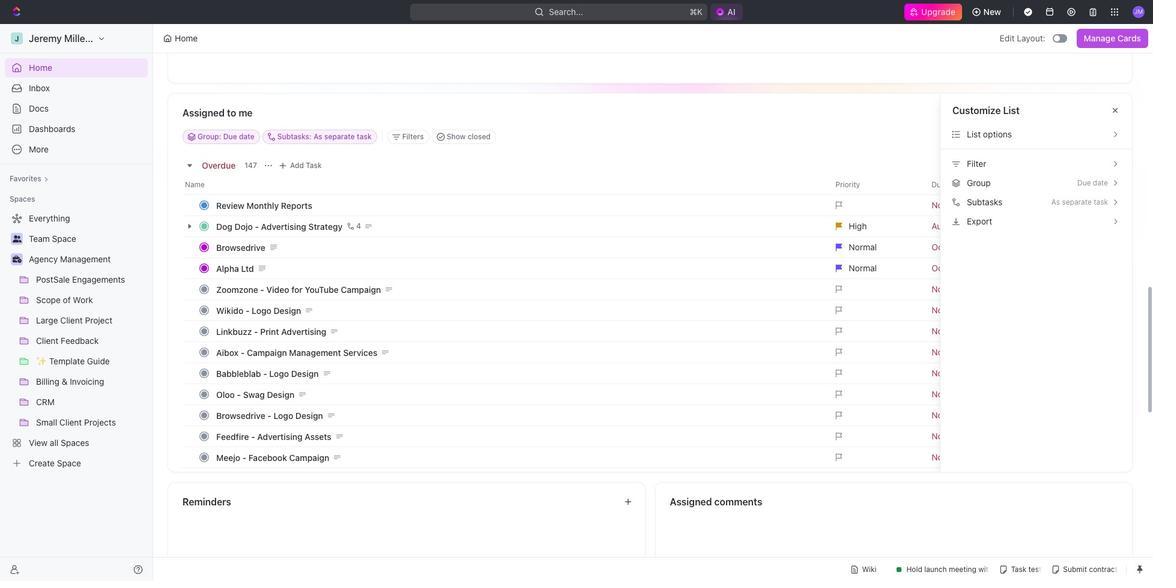 Task type: locate. For each thing, give the bounding box(es) containing it.
campaign down assets
[[289, 453, 330, 463]]

project
[[85, 315, 113, 326]]

client up view all spaces link in the bottom left of the page
[[59, 418, 82, 428]]

1 browsedrive from the top
[[216, 242, 265, 253]]

list options
[[967, 129, 1013, 139]]

sidebar navigation
[[0, 24, 156, 582]]

view all spaces link
[[5, 434, 145, 453]]

- left print
[[254, 327, 258, 337]]

1 vertical spatial as
[[1052, 198, 1061, 207]]

0 horizontal spatial assigned
[[183, 108, 225, 118]]

- right feedfire
[[251, 432, 255, 442]]

0 vertical spatial management
[[60, 254, 111, 264]]

task
[[357, 132, 372, 141], [1094, 198, 1109, 207]]

meejo
[[216, 453, 240, 463]]

due right group:
[[223, 132, 237, 141]]

business time image
[[12, 256, 21, 263]]

- right oloo
[[237, 390, 241, 400]]

wikido - logo design link
[[213, 302, 826, 319]]

dog dojo - advertising strategy
[[216, 221, 343, 232]]

- right meejo
[[243, 453, 246, 463]]

0 vertical spatial spaces
[[10, 195, 35, 204]]

spaces down the "small client projects"
[[61, 438, 89, 448]]

add task button
[[276, 159, 327, 173]]

&
[[62, 377, 68, 387]]

1 vertical spatial normal
[[849, 263, 877, 273]]

client down the large
[[36, 336, 59, 346]]

- right 'aibox'
[[241, 348, 245, 358]]

separate up export dropdown button
[[1063, 198, 1092, 207]]

0 vertical spatial as
[[314, 132, 323, 141]]

1 normal from the top
[[849, 242, 877, 252]]

147
[[245, 161, 257, 170]]

dashboards
[[29, 124, 75, 134]]

zoomzone
[[216, 285, 258, 295]]

normal button for alpha ltd
[[829, 258, 925, 279]]

0 vertical spatial campaign
[[341, 285, 381, 295]]

assigned up group:
[[183, 108, 225, 118]]

design up assets
[[296, 411, 323, 421]]

ai button
[[711, 4, 743, 20]]

0 vertical spatial list
[[1004, 105, 1020, 116]]

template
[[49, 356, 85, 367]]

design for babbleblab - logo design
[[291, 369, 319, 379]]

1 horizontal spatial spaces
[[61, 438, 89, 448]]

1 vertical spatial management
[[289, 348, 341, 358]]

large client project link
[[36, 311, 145, 330]]

jeremy miller's workspace, , element
[[11, 32, 23, 44]]

feedback
[[61, 336, 99, 346]]

management
[[60, 254, 111, 264], [289, 348, 341, 358]]

1 vertical spatial task
[[1094, 198, 1109, 207]]

campaign up babbleblab - logo design
[[247, 348, 287, 358]]

task
[[306, 161, 322, 170]]

group
[[967, 178, 991, 188]]

tree containing everything
[[5, 209, 148, 473]]

1 vertical spatial space
[[57, 458, 81, 469]]

browsedrive for browsedrive - logo design
[[216, 411, 265, 421]]

1 vertical spatial campaign
[[247, 348, 287, 358]]

design up browsedrive - logo design
[[267, 390, 295, 400]]

1 horizontal spatial assigned
[[670, 497, 712, 508]]

projects
[[84, 418, 116, 428]]

due date up as separate           task
[[1078, 178, 1109, 187]]

1 horizontal spatial home
[[175, 33, 198, 43]]

0 horizontal spatial separate
[[325, 132, 355, 141]]

filter button
[[941, 154, 1133, 174]]

date up as separate           task
[[1094, 178, 1109, 187]]

home link
[[5, 58, 148, 78]]

dashboards link
[[5, 120, 148, 139]]

scope of work
[[36, 295, 93, 305]]

1 horizontal spatial separate
[[1063, 198, 1092, 207]]

client for small
[[59, 418, 82, 428]]

1 horizontal spatial customize
[[1077, 132, 1119, 142]]

home
[[175, 33, 198, 43], [29, 62, 52, 73]]

spaces down favorites
[[10, 195, 35, 204]]

due date button
[[925, 175, 1021, 195]]

browsedrive up feedfire
[[216, 411, 265, 421]]

logo for wikido
[[252, 306, 272, 316]]

normal button down high dropdown button
[[829, 258, 925, 279]]

0 vertical spatial customize
[[953, 105, 1001, 116]]

0 horizontal spatial customize
[[953, 105, 1001, 116]]

filters button
[[387, 130, 429, 144]]

due up as separate           task
[[1078, 178, 1092, 187]]

show closed
[[447, 132, 491, 141]]

high
[[849, 221, 867, 231]]

1 vertical spatial advertising
[[281, 327, 327, 337]]

1 vertical spatial logo
[[269, 369, 289, 379]]

0 vertical spatial advertising
[[261, 221, 306, 232]]

browsedrive - logo design link
[[213, 407, 826, 425]]

meejo - facebook campaign
[[216, 453, 330, 463]]

date
[[239, 132, 255, 141], [1094, 178, 1109, 187], [948, 180, 963, 189]]

1 horizontal spatial due
[[932, 180, 946, 189]]

new
[[984, 7, 1002, 17]]

list up search tasks... text box
[[1004, 105, 1020, 116]]

video
[[267, 285, 289, 295]]

list inside "button"
[[967, 129, 981, 139]]

2 browsedrive from the top
[[216, 411, 265, 421]]

dog
[[216, 221, 233, 232]]

agency
[[29, 254, 58, 264]]

- right the wikido at the bottom left of page
[[246, 306, 250, 316]]

logo up "feedfire - advertising assets" at the left bottom of page
[[274, 411, 293, 421]]

space up agency management
[[52, 234, 76, 244]]

1 horizontal spatial date
[[948, 180, 963, 189]]

- for zoomzone
[[260, 285, 264, 295]]

1 vertical spatial home
[[29, 62, 52, 73]]

docs
[[29, 103, 49, 114]]

0 vertical spatial task
[[357, 132, 372, 141]]

ai
[[728, 7, 736, 17]]

space down view all spaces link in the bottom left of the page
[[57, 458, 81, 469]]

assigned left comments
[[670, 497, 712, 508]]

as separate           task
[[1052, 198, 1109, 207]]

normal button down high
[[829, 237, 925, 258]]

monthly
[[247, 200, 279, 211]]

reports
[[281, 200, 312, 211]]

- up oloo - swag design
[[263, 369, 267, 379]]

1 vertical spatial customize
[[1077, 132, 1119, 142]]

billing & invoicing
[[36, 377, 104, 387]]

small
[[36, 418, 57, 428]]

client
[[60, 315, 83, 326], [36, 336, 59, 346], [59, 418, 82, 428]]

more button
[[5, 140, 148, 159]]

logo up print
[[252, 306, 272, 316]]

✨ template guide
[[36, 356, 110, 367]]

linkbuzz
[[216, 327, 252, 337]]

scope
[[36, 295, 61, 305]]

1 horizontal spatial management
[[289, 348, 341, 358]]

jm
[[1135, 8, 1144, 15]]

0 horizontal spatial campaign
[[247, 348, 287, 358]]

zoomzone - video for youtube campaign
[[216, 285, 381, 295]]

filters
[[402, 132, 424, 141]]

export
[[967, 216, 993, 227]]

engagements
[[72, 275, 125, 285]]

team space
[[29, 234, 76, 244]]

management down team space link
[[60, 254, 111, 264]]

date down me
[[239, 132, 255, 141]]

browsedrive
[[216, 242, 265, 253], [216, 411, 265, 421]]

as up export dropdown button
[[1052, 198, 1061, 207]]

0 vertical spatial space
[[52, 234, 76, 244]]

review monthly reports
[[216, 200, 312, 211]]

0 vertical spatial client
[[60, 315, 83, 326]]

user group image
[[12, 236, 21, 243]]

2 normal button from the top
[[829, 258, 925, 279]]

1 vertical spatial browsedrive
[[216, 411, 265, 421]]

0 vertical spatial logo
[[252, 306, 272, 316]]

export button
[[948, 212, 1125, 231]]

0 horizontal spatial task
[[357, 132, 372, 141]]

Search tasks... text field
[[950, 128, 1071, 146]]

facebook
[[249, 453, 287, 463]]

alpha ltd link
[[213, 260, 826, 277]]

1 horizontal spatial task
[[1094, 198, 1109, 207]]

✨ template guide link
[[36, 352, 145, 371]]

campaign right the youtube
[[341, 285, 381, 295]]

0 horizontal spatial due date
[[932, 180, 963, 189]]

advertising up meejo - facebook campaign
[[257, 432, 303, 442]]

due left group
[[932, 180, 946, 189]]

zoomzone - video for youtube campaign link
[[213, 281, 826, 298]]

0 horizontal spatial list
[[967, 129, 981, 139]]

0 vertical spatial separate
[[325, 132, 355, 141]]

2 horizontal spatial campaign
[[341, 285, 381, 295]]

normal button for browsedrive
[[829, 237, 925, 258]]

home inside sidebar navigation
[[29, 62, 52, 73]]

2 vertical spatial campaign
[[289, 453, 330, 463]]

browsedrive down dojo at the top of the page
[[216, 242, 265, 253]]

management left services on the bottom left of page
[[289, 348, 341, 358]]

design for browsedrive - logo design
[[296, 411, 323, 421]]

as right subtasks: at the left top of the page
[[314, 132, 323, 141]]

1 horizontal spatial as
[[1052, 198, 1061, 207]]

normal for browsedrive
[[849, 242, 877, 252]]

client inside "link"
[[60, 315, 83, 326]]

1 vertical spatial list
[[967, 129, 981, 139]]

logo
[[252, 306, 272, 316], [269, 369, 289, 379], [274, 411, 293, 421]]

- for babbleblab
[[263, 369, 267, 379]]

create space link
[[5, 454, 145, 473]]

advertising inside linkbuzz - print advertising link
[[281, 327, 327, 337]]

jeremy
[[29, 33, 62, 44]]

0 vertical spatial assigned
[[183, 108, 225, 118]]

2 vertical spatial logo
[[274, 411, 293, 421]]

create
[[29, 458, 55, 469]]

0 horizontal spatial as
[[314, 132, 323, 141]]

0 horizontal spatial home
[[29, 62, 52, 73]]

0 horizontal spatial management
[[60, 254, 111, 264]]

campaign
[[341, 285, 381, 295], [247, 348, 287, 358], [289, 453, 330, 463]]

tree inside sidebar navigation
[[5, 209, 148, 473]]

date left group
[[948, 180, 963, 189]]

0 vertical spatial browsedrive
[[216, 242, 265, 253]]

advertising up aibox - campaign management services
[[281, 327, 327, 337]]

- left video
[[260, 285, 264, 295]]

customize inside button
[[1077, 132, 1119, 142]]

design down aibox - campaign management services
[[291, 369, 319, 379]]

overdue
[[202, 160, 236, 170]]

j
[[15, 34, 19, 43]]

logo down aibox - campaign management services
[[269, 369, 289, 379]]

1 normal button from the top
[[829, 237, 925, 258]]

date inside dropdown button
[[948, 180, 963, 189]]

- for linkbuzz
[[254, 327, 258, 337]]

- for aibox
[[241, 348, 245, 358]]

space
[[52, 234, 76, 244], [57, 458, 81, 469]]

design down video
[[274, 306, 301, 316]]

2 normal from the top
[[849, 263, 877, 273]]

me
[[239, 108, 253, 118]]

customize list
[[953, 105, 1020, 116]]

ltd
[[241, 263, 254, 274]]

tree
[[5, 209, 148, 473]]

group:
[[198, 132, 221, 141]]

-
[[255, 221, 259, 232], [260, 285, 264, 295], [246, 306, 250, 316], [254, 327, 258, 337], [241, 348, 245, 358], [263, 369, 267, 379], [237, 390, 241, 400], [268, 411, 272, 421], [251, 432, 255, 442], [243, 453, 246, 463]]

inbox link
[[5, 79, 148, 98]]

0 horizontal spatial spaces
[[10, 195, 35, 204]]

- up "feedfire - advertising assets" at the left bottom of page
[[268, 411, 272, 421]]

1 horizontal spatial campaign
[[289, 453, 330, 463]]

wikido
[[216, 306, 244, 316]]

logo for babbleblab
[[269, 369, 289, 379]]

due date inside dropdown button
[[932, 180, 963, 189]]

advertising down reports
[[261, 221, 306, 232]]

favorites
[[10, 174, 41, 183]]

postsale engagements
[[36, 275, 125, 285]]

due date left group
[[932, 180, 963, 189]]

⌘k
[[690, 7, 703, 17]]

client feedback link
[[36, 332, 145, 351]]

0 vertical spatial normal
[[849, 242, 877, 252]]

list left options
[[967, 129, 981, 139]]

1 horizontal spatial list
[[1004, 105, 1020, 116]]

1 vertical spatial assigned
[[670, 497, 712, 508]]

subtasks: as         separate task
[[277, 132, 372, 141]]

client up client feedback
[[60, 315, 83, 326]]

2 vertical spatial client
[[59, 418, 82, 428]]

youtube
[[305, 285, 339, 295]]

everything
[[29, 213, 70, 224]]

separate right subtasks: at the left top of the page
[[325, 132, 355, 141]]

2 vertical spatial advertising
[[257, 432, 303, 442]]



Task type: describe. For each thing, give the bounding box(es) containing it.
comments
[[715, 497, 763, 508]]

name
[[185, 180, 205, 189]]

swag
[[243, 390, 265, 400]]

filter button
[[948, 154, 1125, 174]]

team
[[29, 234, 50, 244]]

aibox - campaign management services link
[[213, 344, 826, 361]]

jeremy miller's workspace
[[29, 33, 149, 44]]

upgrade link
[[905, 4, 962, 20]]

linkbuzz - print advertising
[[216, 327, 327, 337]]

group: due date
[[198, 132, 255, 141]]

4 button
[[345, 221, 363, 233]]

options
[[984, 129, 1013, 139]]

0 horizontal spatial due
[[223, 132, 237, 141]]

management inside tree
[[60, 254, 111, 264]]

design for oloo - swag design
[[267, 390, 295, 400]]

space for create space
[[57, 458, 81, 469]]

customize button
[[1074, 129, 1123, 145]]

due inside dropdown button
[[932, 180, 946, 189]]

edit layout:
[[1000, 33, 1046, 43]]

assigned for assigned to me
[[183, 108, 225, 118]]

assigned for assigned comments
[[670, 497, 712, 508]]

client for large
[[60, 315, 83, 326]]

feedfire - advertising assets link
[[213, 428, 826, 446]]

0 horizontal spatial date
[[239, 132, 255, 141]]

browsedrive for browsedrive
[[216, 242, 265, 253]]

create space
[[29, 458, 81, 469]]

space for team space
[[52, 234, 76, 244]]

all
[[50, 438, 58, 448]]

add task
[[290, 161, 322, 170]]

view
[[29, 438, 48, 448]]

list options button
[[948, 125, 1125, 144]]

manage cards
[[1084, 33, 1142, 43]]

billing & invoicing link
[[36, 373, 145, 392]]

advertising inside feedfire - advertising assets link
[[257, 432, 303, 442]]

small client projects link
[[36, 413, 145, 433]]

upgrade
[[922, 7, 956, 17]]

1 horizontal spatial due date
[[1078, 178, 1109, 187]]

babbleblab - logo design
[[216, 369, 319, 379]]

alpha
[[216, 263, 239, 274]]

1 vertical spatial separate
[[1063, 198, 1092, 207]]

2 horizontal spatial due
[[1078, 178, 1092, 187]]

- for feedfire
[[251, 432, 255, 442]]

design for wikido - logo design
[[274, 306, 301, 316]]

crm
[[36, 397, 55, 407]]

customize for customize
[[1077, 132, 1119, 142]]

miller's
[[64, 33, 97, 44]]

- for wikido
[[246, 306, 250, 316]]

show closed button
[[432, 130, 496, 144]]

oloo
[[216, 390, 235, 400]]

browsedrive - logo design
[[216, 411, 323, 421]]

filter
[[967, 159, 987, 169]]

- right dojo at the top of the page
[[255, 221, 259, 232]]

feedfire - advertising assets
[[216, 432, 332, 442]]

inbox
[[29, 83, 50, 93]]

name button
[[183, 175, 829, 195]]

postsale
[[36, 275, 70, 285]]

to
[[227, 108, 236, 118]]

advertising for -
[[261, 221, 306, 232]]

- for oloo
[[237, 390, 241, 400]]

invoicing
[[70, 377, 104, 387]]

linkbuzz - print advertising link
[[213, 323, 826, 340]]

2 horizontal spatial date
[[1094, 178, 1109, 187]]

aibox - campaign management services
[[216, 348, 378, 358]]

favorites button
[[5, 172, 53, 186]]

export button
[[948, 212, 1125, 231]]

logo for browsedrive
[[274, 411, 293, 421]]

customize for customize list
[[953, 105, 1001, 116]]

1 vertical spatial spaces
[[61, 438, 89, 448]]

oloo - swag design link
[[213, 386, 826, 403]]

wikido - logo design
[[216, 306, 301, 316]]

assigned to me
[[183, 108, 253, 118]]

edit
[[1000, 33, 1015, 43]]

priority
[[836, 180, 860, 189]]

set priority image
[[829, 468, 925, 490]]

assigned comments
[[670, 497, 763, 508]]

normal for alpha ltd
[[849, 263, 877, 273]]

review
[[216, 200, 245, 211]]

priority button
[[829, 175, 925, 195]]

dojo
[[235, 221, 253, 232]]

assets
[[305, 432, 332, 442]]

- for meejo
[[243, 453, 246, 463]]

- for browsedrive
[[268, 411, 272, 421]]

manage cards button
[[1077, 29, 1149, 48]]

large client project
[[36, 315, 113, 326]]

more
[[29, 144, 49, 154]]

print
[[260, 327, 279, 337]]

1 vertical spatial client
[[36, 336, 59, 346]]

meejo - facebook campaign link
[[213, 449, 826, 467]]

advertising for print
[[281, 327, 327, 337]]

high button
[[829, 216, 925, 237]]

babbleblab
[[216, 369, 261, 379]]

✨
[[36, 356, 47, 367]]

0 vertical spatial home
[[175, 33, 198, 43]]

agency management link
[[29, 250, 145, 269]]

billing
[[36, 377, 59, 387]]



Task type: vqa. For each thing, say whether or not it's contained in the screenshot.
Task 2's Project 2
no



